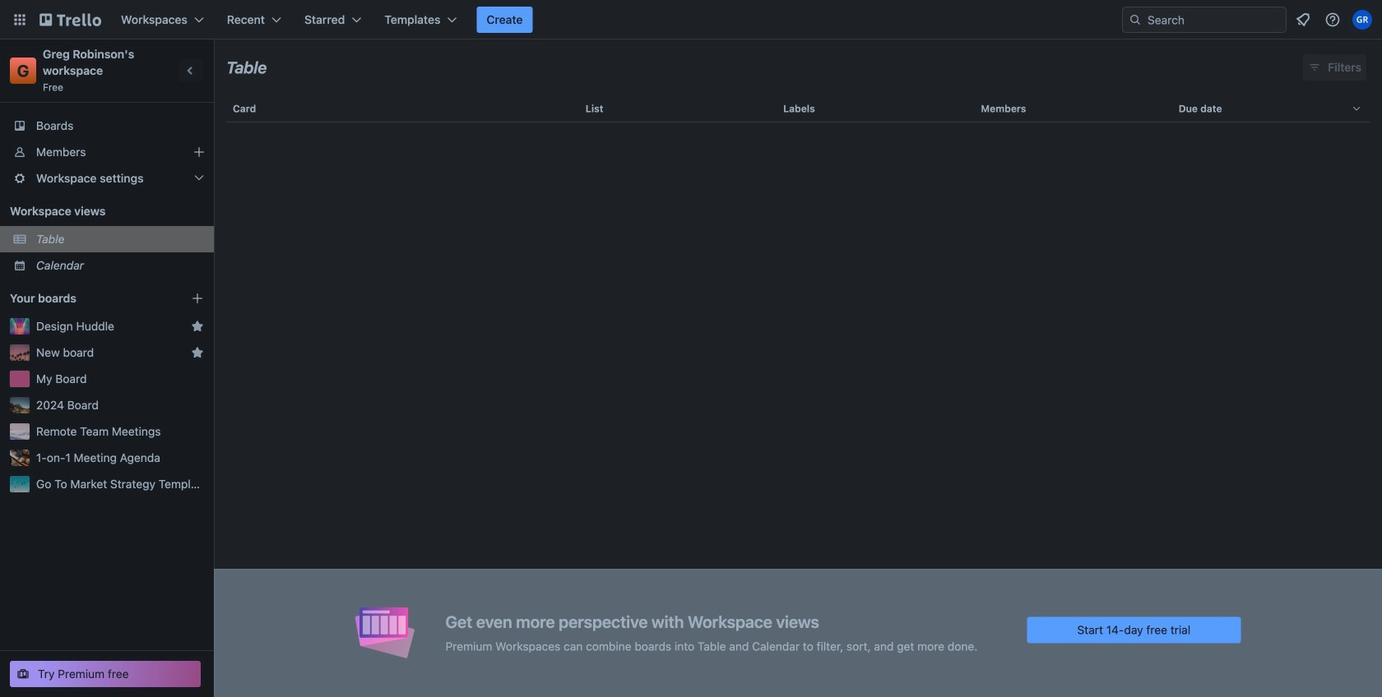 Task type: describe. For each thing, give the bounding box(es) containing it.
greg robinson (gregrobinson96) image
[[1353, 10, 1373, 30]]

1 starred icon image from the top
[[191, 320, 204, 333]]

Search field
[[1123, 7, 1287, 33]]

0 notifications image
[[1294, 10, 1314, 30]]

open information menu image
[[1325, 12, 1341, 28]]

add board image
[[191, 292, 204, 305]]

search image
[[1129, 13, 1142, 26]]



Task type: locate. For each thing, give the bounding box(es) containing it.
None text field
[[226, 52, 267, 83]]

row
[[226, 89, 1370, 128]]

1 vertical spatial starred icon image
[[191, 346, 204, 360]]

primary element
[[0, 0, 1383, 40]]

workspace navigation collapse icon image
[[179, 59, 202, 82]]

0 vertical spatial starred icon image
[[191, 320, 204, 333]]

your boards with 7 items element
[[10, 289, 166, 309]]

table
[[214, 89, 1383, 698]]

back to home image
[[40, 7, 101, 33]]

2 starred icon image from the top
[[191, 346, 204, 360]]

starred icon image
[[191, 320, 204, 333], [191, 346, 204, 360]]



Task type: vqa. For each thing, say whether or not it's contained in the screenshot.
search icon
yes



